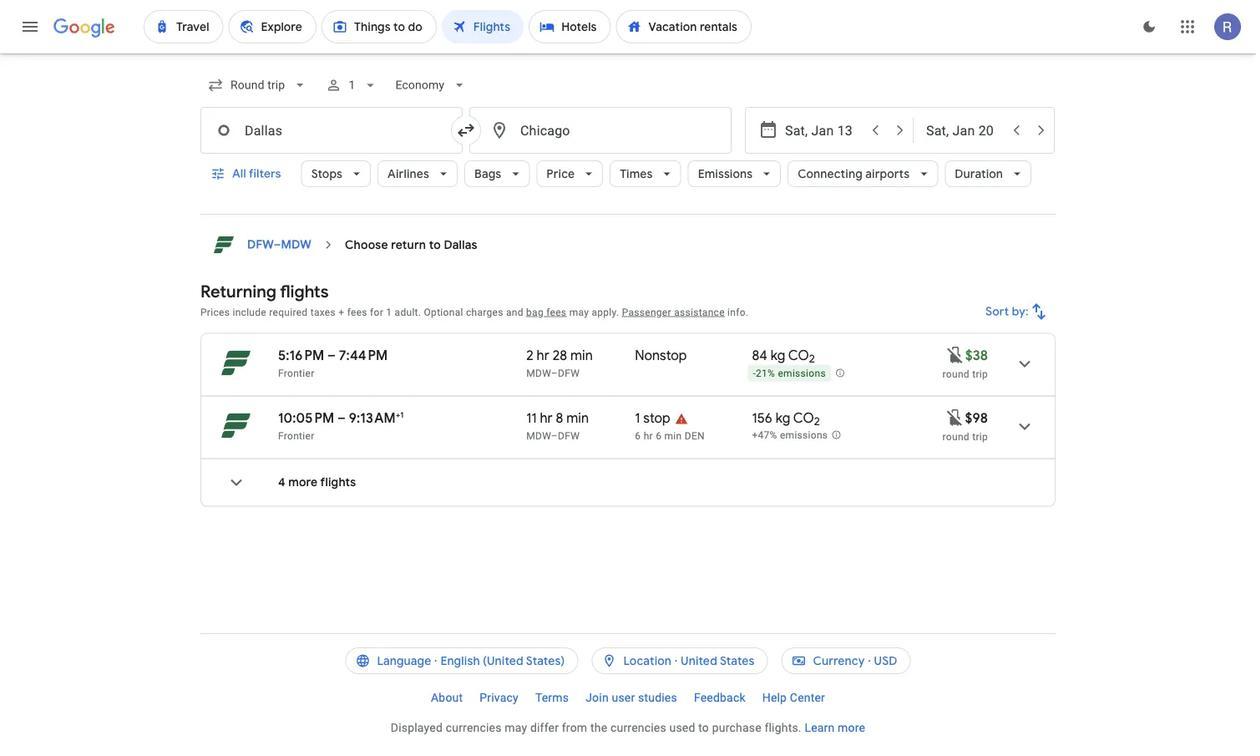 Task type: describe. For each thing, give the bounding box(es) containing it.
+47%
[[752, 430, 778, 441]]

states
[[720, 654, 755, 669]]

displayed currencies may differ from the currencies used to purchase flights. learn more
[[391, 721, 866, 735]]

prices
[[201, 306, 230, 318]]

co for 84
[[789, 347, 810, 364]]

more inside "returning flights" main content
[[289, 475, 318, 490]]

total duration 11 hr 8 min. element
[[527, 410, 635, 429]]

mdw for 7:44 pm
[[527, 367, 551, 379]]

united
[[681, 654, 718, 669]]

leaves chicago midway international airport at 5:16 pm on saturday, january 20 and arrives at dallas/fort worth international airport at 7:44 pm on saturday, january 20. element
[[278, 347, 388, 364]]

0 vertical spatial dfw
[[247, 237, 274, 252]]

learn more link
[[805, 721, 866, 735]]

Arrival time: 7:44 PM. text field
[[339, 347, 388, 364]]

this price for this flight doesn't include overhead bin access. if you need a carry-on bag, use the bags filter to update prices. image for $38
[[946, 345, 966, 365]]

feedback link
[[686, 684, 754, 711]]

differ
[[531, 721, 559, 735]]

help center
[[763, 691, 826, 705]]

-21% emissions
[[753, 368, 826, 380]]

center
[[790, 691, 826, 705]]

required
[[269, 306, 308, 318]]

optional
[[424, 306, 464, 318]]

main menu image
[[20, 17, 40, 37]]

join user studies
[[586, 691, 678, 705]]

airlines button
[[378, 154, 458, 194]]

choose return to dallas
[[345, 237, 478, 252]]

kg for 156
[[776, 410, 791, 427]]

bags
[[475, 166, 502, 181]]

none search field containing all filters
[[201, 65, 1056, 215]]

used
[[670, 721, 696, 735]]

5:16 pm
[[278, 347, 324, 364]]

co for 156
[[794, 410, 815, 427]]

10:05 pm – 9:13 am + 1
[[278, 410, 404, 427]]

flight details. leaves chicago midway international airport at 10:05 pm on saturday, january 20 and arrives at dallas/fort worth international airport at 9:13 am on sunday, january 21. image
[[1005, 407, 1046, 447]]

1 vertical spatial may
[[505, 721, 528, 735]]

1 currencies from the left
[[446, 721, 502, 735]]

privacy
[[480, 691, 519, 705]]

min for 11 hr 8 min
[[567, 410, 589, 427]]

assistance
[[675, 306, 725, 318]]

duration button
[[946, 154, 1032, 194]]

and
[[506, 306, 524, 318]]

28
[[553, 347, 568, 364]]

1 fees from the left
[[347, 306, 368, 318]]

user
[[612, 691, 635, 705]]

sort by:
[[986, 304, 1030, 319]]

passenger assistance button
[[622, 306, 725, 318]]

terms
[[536, 691, 569, 705]]

kg for 84
[[771, 347, 786, 364]]

10:05 pm
[[278, 410, 335, 427]]

english (united states)
[[441, 654, 565, 669]]

terms link
[[527, 684, 578, 711]]

round for $38
[[943, 368, 970, 380]]

38 US dollars text field
[[966, 347, 989, 364]]

currency
[[814, 654, 865, 669]]

1 6 from the left
[[635, 430, 641, 442]]

all filters button
[[201, 154, 295, 194]]

0 vertical spatial emissions
[[778, 368, 826, 380]]

passenger
[[622, 306, 672, 318]]

join user studies link
[[578, 684, 686, 711]]

emissions button
[[688, 154, 782, 194]]

– for 7:44 pm
[[328, 347, 336, 364]]

-
[[753, 368, 756, 380]]

trip for $98
[[973, 431, 989, 443]]

2 hr 28 min mdw – dfw
[[527, 347, 593, 379]]

+47% emissions
[[752, 430, 829, 441]]

change appearance image
[[1130, 7, 1170, 47]]

adult.
[[395, 306, 421, 318]]

0 vertical spatial flights
[[280, 281, 329, 302]]

den
[[685, 430, 705, 442]]

Departure time: 5:16 PM. text field
[[278, 347, 324, 364]]

stop
[[644, 410, 671, 427]]

times
[[620, 166, 653, 181]]

the
[[591, 721, 608, 735]]

connecting
[[798, 166, 863, 181]]

by:
[[1013, 304, 1030, 319]]

1 stop
[[635, 410, 671, 427]]

apply.
[[592, 306, 620, 318]]

swap origin and destination. image
[[456, 120, 476, 140]]

2 6 from the left
[[656, 430, 662, 442]]

flight details. leaves chicago midway international airport at 5:16 pm on saturday, january 20 and arrives at dallas/fort worth international airport at 7:44 pm on saturday, january 20. image
[[1005, 344, 1046, 384]]

– inside 11 hr 8 min mdw – dfw
[[551, 430, 558, 442]]

location
[[624, 654, 672, 669]]

(united
[[483, 654, 524, 669]]

connecting airports button
[[788, 154, 939, 194]]

round trip for $38
[[943, 368, 989, 380]]

english
[[441, 654, 480, 669]]

Arrival time: 9:13 AM on  Sunday, January 21. text field
[[349, 410, 404, 427]]

nonstop flight. element
[[635, 347, 687, 366]]

usd
[[875, 654, 898, 669]]

frontier inside 5:16 pm – 7:44 pm frontier
[[278, 367, 315, 379]]

about
[[431, 691, 463, 705]]

156 kg co 2
[[752, 410, 821, 429]]

prices include required taxes + fees for 1 adult. optional charges and bag fees may apply. passenger assistance
[[201, 306, 725, 318]]

8
[[556, 410, 564, 427]]

united states
[[681, 654, 755, 669]]

4
[[278, 475, 286, 490]]

states)
[[526, 654, 565, 669]]

4 more flights
[[278, 475, 356, 490]]

choose
[[345, 237, 388, 252]]

connecting airports
[[798, 166, 910, 181]]

price button
[[537, 154, 604, 194]]

7:44 pm
[[339, 347, 388, 364]]

charges
[[466, 306, 504, 318]]

price
[[547, 166, 575, 181]]

duration
[[956, 166, 1004, 181]]

9:13 am
[[349, 410, 396, 427]]

4 more flights image
[[216, 463, 257, 503]]



Task type: vqa. For each thing, say whether or not it's contained in the screenshot.
Loading results 'progress bar'
no



Task type: locate. For each thing, give the bounding box(es) containing it.
co inside the 84 kg co 2
[[789, 347, 810, 364]]

layover (1 of 1) is a 6 hr 6 min overnight layover at denver international airport in denver. element
[[635, 429, 744, 443]]

+
[[339, 306, 345, 318], [396, 410, 401, 420]]

1 round from the top
[[943, 368, 970, 380]]

min right 28
[[571, 347, 593, 364]]

1 inside 10:05 pm – 9:13 am + 1
[[401, 410, 404, 420]]

kg inside 156 kg co 2
[[776, 410, 791, 427]]

total duration 2 hr 28 min. element
[[527, 347, 635, 366]]

stops
[[311, 166, 343, 181]]

round down $38
[[943, 368, 970, 380]]

1 vertical spatial trip
[[973, 431, 989, 443]]

2 vertical spatial dfw
[[558, 430, 580, 442]]

1 vertical spatial frontier
[[278, 430, 315, 442]]

–
[[274, 237, 281, 252], [328, 347, 336, 364], [551, 367, 558, 379], [338, 410, 346, 427], [551, 430, 558, 442]]

11 hr 8 min mdw – dfw
[[527, 410, 589, 442]]

1 vertical spatial round
[[943, 431, 970, 443]]

0 vertical spatial mdw
[[281, 237, 312, 252]]

1 vertical spatial min
[[567, 410, 589, 427]]

2 round from the top
[[943, 431, 970, 443]]

1 vertical spatial +
[[396, 410, 401, 420]]

min right 8 at the bottom of page
[[567, 410, 589, 427]]

– down 8 at the bottom of page
[[551, 430, 558, 442]]

– for mdw
[[274, 237, 281, 252]]

2 up -21% emissions
[[810, 352, 816, 366]]

currencies down privacy link
[[446, 721, 502, 735]]

– for 9:13 am
[[338, 410, 346, 427]]

may inside "returning flights" main content
[[570, 306, 589, 318]]

1 vertical spatial emissions
[[781, 430, 829, 441]]

co up +47% emissions
[[794, 410, 815, 427]]

round trip for $98
[[943, 431, 989, 443]]

co
[[789, 347, 810, 364], [794, 410, 815, 427]]

from
[[562, 721, 588, 735]]

2 vertical spatial hr
[[644, 430, 653, 442]]

2
[[527, 347, 534, 364], [810, 352, 816, 366], [815, 415, 821, 429]]

1 frontier from the top
[[278, 367, 315, 379]]

dfw for 9:13 am
[[558, 430, 580, 442]]

$38
[[966, 347, 989, 364]]

0 horizontal spatial fees
[[347, 306, 368, 318]]

kg up +47% emissions
[[776, 410, 791, 427]]

2 up +47% emissions
[[815, 415, 821, 429]]

min inside 11 hr 8 min mdw – dfw
[[567, 410, 589, 427]]

return
[[391, 237, 426, 252]]

flights
[[280, 281, 329, 302], [321, 475, 356, 490]]

kg right 84 at the right top
[[771, 347, 786, 364]]

2 left 28
[[527, 347, 534, 364]]

currencies down join user studies link
[[611, 721, 667, 735]]

Departure text field
[[786, 108, 862, 153]]

emissions
[[778, 368, 826, 380], [781, 430, 829, 441]]

co inside 156 kg co 2
[[794, 410, 815, 427]]

2 inside 156 kg co 2
[[815, 415, 821, 429]]

this price for this flight doesn't include overhead bin access. if you need a carry-on bag, use the bags filter to update prices. image up $98 at bottom right
[[946, 345, 966, 365]]

1 vertical spatial more
[[838, 721, 866, 735]]

0 vertical spatial co
[[789, 347, 810, 364]]

0 horizontal spatial +
[[339, 306, 345, 318]]

1 vertical spatial this price for this flight doesn't include overhead bin access. if you need a carry-on bag, use the bags filter to update prices. image
[[946, 408, 966, 428]]

1 button
[[319, 65, 386, 105]]

fees left for
[[347, 306, 368, 318]]

kg inside the 84 kg co 2
[[771, 347, 786, 364]]

this price for this flight doesn't include overhead bin access. if you need a carry-on bag, use the bags filter to update prices. image
[[946, 345, 966, 365], [946, 408, 966, 428]]

to left dallas
[[429, 237, 441, 252]]

2 for 2 hr 28 min
[[810, 352, 816, 366]]

0 horizontal spatial to
[[429, 237, 441, 252]]

0 vertical spatial may
[[570, 306, 589, 318]]

emissions
[[698, 166, 753, 181]]

airlines
[[388, 166, 430, 181]]

mdw
[[281, 237, 312, 252], [527, 367, 551, 379], [527, 430, 551, 442]]

hr for 2
[[537, 347, 550, 364]]

0 vertical spatial hr
[[537, 347, 550, 364]]

– up returning flights
[[274, 237, 281, 252]]

2 vertical spatial mdw
[[527, 430, 551, 442]]

for
[[370, 306, 384, 318]]

2 for 11 hr 8 min
[[815, 415, 821, 429]]

2 inside the 84 kg co 2
[[810, 352, 816, 366]]

bags button
[[465, 154, 530, 194]]

round for $98
[[943, 431, 970, 443]]

1 horizontal spatial 6
[[656, 430, 662, 442]]

1 inside popup button
[[349, 78, 355, 92]]

airports
[[866, 166, 910, 181]]

– left 9:13 am
[[338, 410, 346, 427]]

filters
[[249, 166, 281, 181]]

fees
[[347, 306, 368, 318], [547, 306, 567, 318]]

dfw – mdw
[[247, 237, 312, 252]]

this price for this flight doesn't include overhead bin access. if you need a carry-on bag, use the bags filter to update prices. image for $98
[[946, 408, 966, 428]]

help
[[763, 691, 787, 705]]

purchase
[[713, 721, 762, 735]]

5:16 pm – 7:44 pm frontier
[[278, 347, 388, 379]]

1 horizontal spatial more
[[838, 721, 866, 735]]

trip
[[973, 368, 989, 380], [973, 431, 989, 443]]

hr left 8 at the bottom of page
[[540, 410, 553, 427]]

fees right bag
[[547, 306, 567, 318]]

0 vertical spatial min
[[571, 347, 593, 364]]

privacy link
[[472, 684, 527, 711]]

hr down 1 stop flight. element
[[644, 430, 653, 442]]

1 horizontal spatial +
[[396, 410, 401, 420]]

0 vertical spatial more
[[289, 475, 318, 490]]

hr for 6
[[644, 430, 653, 442]]

2 fees from the left
[[547, 306, 567, 318]]

hr
[[537, 347, 550, 364], [540, 410, 553, 427], [644, 430, 653, 442]]

21%
[[756, 368, 776, 380]]

hr for 11
[[540, 410, 553, 427]]

kg
[[771, 347, 786, 364], [776, 410, 791, 427]]

to right used
[[699, 721, 710, 735]]

– right 5:16 pm
[[328, 347, 336, 364]]

may left apply.
[[570, 306, 589, 318]]

flights up required on the left of the page
[[280, 281, 329, 302]]

1 vertical spatial flights
[[321, 475, 356, 490]]

– inside 2 hr 28 min mdw – dfw
[[551, 367, 558, 379]]

to
[[429, 237, 441, 252], [699, 721, 710, 735]]

round trip
[[943, 368, 989, 380], [943, 431, 989, 443]]

frontier down 5:16 pm
[[278, 367, 315, 379]]

dfw up returning flights
[[247, 237, 274, 252]]

dfw for 7:44 pm
[[558, 367, 580, 379]]

$98
[[966, 410, 989, 427]]

1 horizontal spatial fees
[[547, 306, 567, 318]]

frontier down 10:05 pm
[[278, 430, 315, 442]]

None search field
[[201, 65, 1056, 215]]

2 this price for this flight doesn't include overhead bin access. if you need a carry-on bag, use the bags filter to update prices. image from the top
[[946, 408, 966, 428]]

mdw inside 2 hr 28 min mdw – dfw
[[527, 367, 551, 379]]

to inside "returning flights" main content
[[429, 237, 441, 252]]

dallas
[[444, 237, 478, 252]]

1 vertical spatial to
[[699, 721, 710, 735]]

1 horizontal spatial to
[[699, 721, 710, 735]]

mdw down total duration 2 hr 28 min. element
[[527, 367, 551, 379]]

– inside 5:16 pm – 7:44 pm frontier
[[328, 347, 336, 364]]

co up -21% emissions
[[789, 347, 810, 364]]

1 vertical spatial mdw
[[527, 367, 551, 379]]

6 hr 6 min den
[[635, 430, 705, 442]]

None text field
[[201, 107, 463, 154], [470, 107, 732, 154], [201, 107, 463, 154], [470, 107, 732, 154]]

flights right 4 on the left bottom of the page
[[321, 475, 356, 490]]

0 horizontal spatial may
[[505, 721, 528, 735]]

6
[[635, 430, 641, 442], [656, 430, 662, 442]]

0 vertical spatial to
[[429, 237, 441, 252]]

help center link
[[754, 684, 834, 711]]

more right learn
[[838, 721, 866, 735]]

0 horizontal spatial 6
[[635, 430, 641, 442]]

learn
[[805, 721, 835, 735]]

hr inside 2 hr 28 min mdw – dfw
[[537, 347, 550, 364]]

2 frontier from the top
[[278, 430, 315, 442]]

2 trip from the top
[[973, 431, 989, 443]]

2 round trip from the top
[[943, 431, 989, 443]]

min for 2 hr 28 min
[[571, 347, 593, 364]]

hr inside 11 hr 8 min mdw – dfw
[[540, 410, 553, 427]]

times button
[[610, 154, 682, 194]]

flights.
[[765, 721, 802, 735]]

all filters
[[232, 166, 281, 181]]

join
[[586, 691, 609, 705]]

returning flights
[[201, 281, 329, 302]]

trip down $38
[[973, 368, 989, 380]]

may
[[570, 306, 589, 318], [505, 721, 528, 735]]

trip for $38
[[973, 368, 989, 380]]

1 vertical spatial hr
[[540, 410, 553, 427]]

0 vertical spatial this price for this flight doesn't include overhead bin access. if you need a carry-on bag, use the bags filter to update prices. image
[[946, 345, 966, 365]]

more right 4 on the left bottom of the page
[[289, 475, 318, 490]]

stops button
[[301, 154, 371, 194]]

round
[[943, 368, 970, 380], [943, 431, 970, 443]]

nonstop
[[635, 347, 687, 364]]

1 vertical spatial round trip
[[943, 431, 989, 443]]

Departure time: 10:05 PM. text field
[[278, 410, 335, 427]]

displayed
[[391, 721, 443, 735]]

emissions down 156 kg co 2
[[781, 430, 829, 441]]

this price for this flight doesn't include overhead bin access. if you need a carry-on bag, use the bags filter to update prices. image left flight details. leaves chicago midway international airport at 10:05 pm on saturday, january 20 and arrives at dallas/fort worth international airport at 9:13 am on sunday, january 21. image
[[946, 408, 966, 428]]

include
[[233, 306, 267, 318]]

1 trip from the top
[[973, 368, 989, 380]]

leaves chicago midway international airport at 10:05 pm on saturday, january 20 and arrives at dallas/fort worth international airport at 9:13 am on sunday, january 21. element
[[278, 410, 404, 427]]

2 vertical spatial min
[[665, 430, 682, 442]]

98 US dollars text field
[[966, 410, 989, 427]]

min left the den
[[665, 430, 682, 442]]

11
[[527, 410, 537, 427]]

returning
[[201, 281, 277, 302]]

84 kg co 2
[[752, 347, 816, 366]]

may left differ
[[505, 721, 528, 735]]

round down 98 us dollars text box
[[943, 431, 970, 443]]

None field
[[201, 70, 315, 100], [389, 70, 475, 100], [201, 70, 315, 100], [389, 70, 475, 100]]

0 horizontal spatial more
[[289, 475, 318, 490]]

about link
[[423, 684, 472, 711]]

studies
[[639, 691, 678, 705]]

round trip down $38
[[943, 368, 989, 380]]

mdw inside 11 hr 8 min mdw – dfw
[[527, 430, 551, 442]]

0 vertical spatial round trip
[[943, 368, 989, 380]]

2 currencies from the left
[[611, 721, 667, 735]]

language
[[377, 654, 432, 669]]

0 vertical spatial round
[[943, 368, 970, 380]]

+ inside 10:05 pm – 9:13 am + 1
[[396, 410, 401, 420]]

0 horizontal spatial currencies
[[446, 721, 502, 735]]

dfw inside 11 hr 8 min mdw – dfw
[[558, 430, 580, 442]]

round trip down 98 us dollars text box
[[943, 431, 989, 443]]

1 this price for this flight doesn't include overhead bin access. if you need a carry-on bag, use the bags filter to update prices. image from the top
[[946, 345, 966, 365]]

0 vertical spatial kg
[[771, 347, 786, 364]]

Return text field
[[927, 108, 1004, 153]]

taxes
[[311, 306, 336, 318]]

1 round trip from the top
[[943, 368, 989, 380]]

returning flights main content
[[201, 228, 1056, 520]]

emissions down the 84 kg co 2
[[778, 368, 826, 380]]

0 vertical spatial frontier
[[278, 367, 315, 379]]

dfw down 28
[[558, 367, 580, 379]]

mdw for 9:13 am
[[527, 430, 551, 442]]

mdw down 11
[[527, 430, 551, 442]]

1 vertical spatial kg
[[776, 410, 791, 427]]

sort
[[986, 304, 1010, 319]]

0 vertical spatial trip
[[973, 368, 989, 380]]

1 vertical spatial co
[[794, 410, 815, 427]]

0 vertical spatial +
[[339, 306, 345, 318]]

mdw up returning flights
[[281, 237, 312, 252]]

dfw down 8 at the bottom of page
[[558, 430, 580, 442]]

currencies
[[446, 721, 502, 735], [611, 721, 667, 735]]

2 inside 2 hr 28 min mdw – dfw
[[527, 347, 534, 364]]

all
[[232, 166, 246, 181]]

1
[[349, 78, 355, 92], [386, 306, 392, 318], [401, 410, 404, 420], [635, 410, 641, 427]]

hr left 28
[[537, 347, 550, 364]]

1 horizontal spatial currencies
[[611, 721, 667, 735]]

dfw inside 2 hr 28 min mdw – dfw
[[558, 367, 580, 379]]

1 stop flight. element
[[635, 410, 671, 429]]

– down 28
[[551, 367, 558, 379]]

min inside 2 hr 28 min mdw – dfw
[[571, 347, 593, 364]]

sort by: button
[[980, 292, 1056, 332]]

feedback
[[694, 691, 746, 705]]

trip down 98 us dollars text box
[[973, 431, 989, 443]]

1 vertical spatial dfw
[[558, 367, 580, 379]]

1 horizontal spatial may
[[570, 306, 589, 318]]



